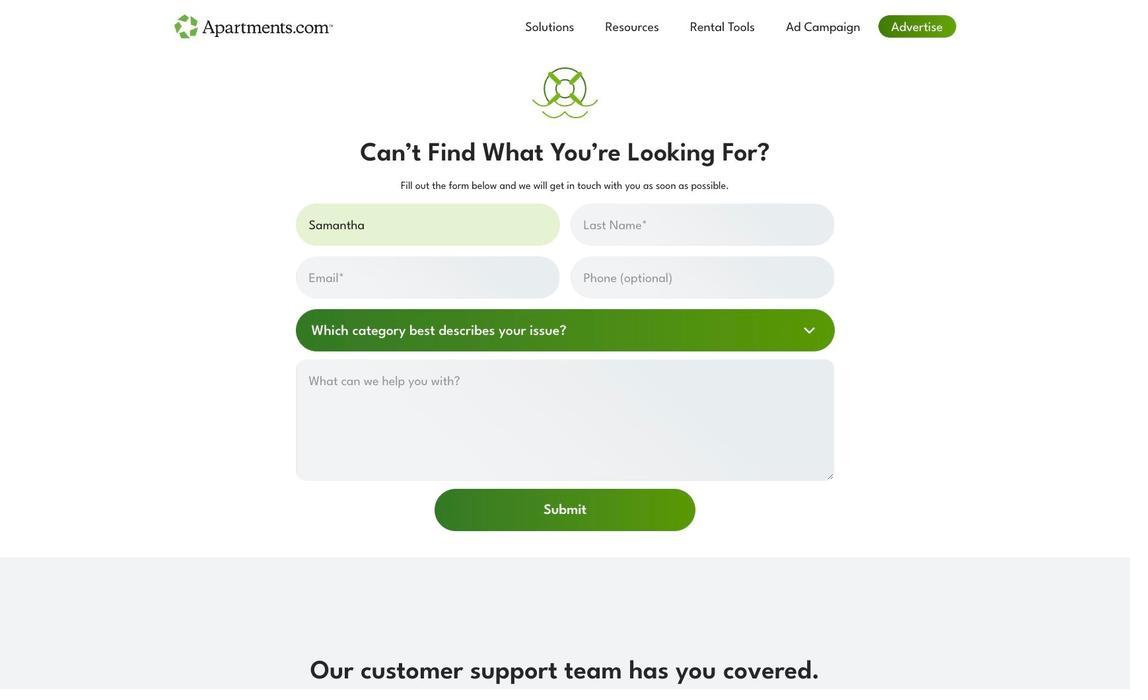 Task type: vqa. For each thing, say whether or not it's contained in the screenshot.
Home Image
yes



Task type: describe. For each thing, give the bounding box(es) containing it.
Last Name* text field
[[571, 203, 835, 246]]

home image
[[174, 15, 341, 38]]

Email* email field
[[296, 256, 560, 299]]



Task type: locate. For each thing, give the bounding box(es) containing it.
First Name* text field
[[296, 203, 560, 246]]

menu bar
[[508, 7, 956, 53]]

What can we help you with? text field
[[296, 359, 835, 481]]

Phone (optional) text field
[[571, 256, 835, 299]]



